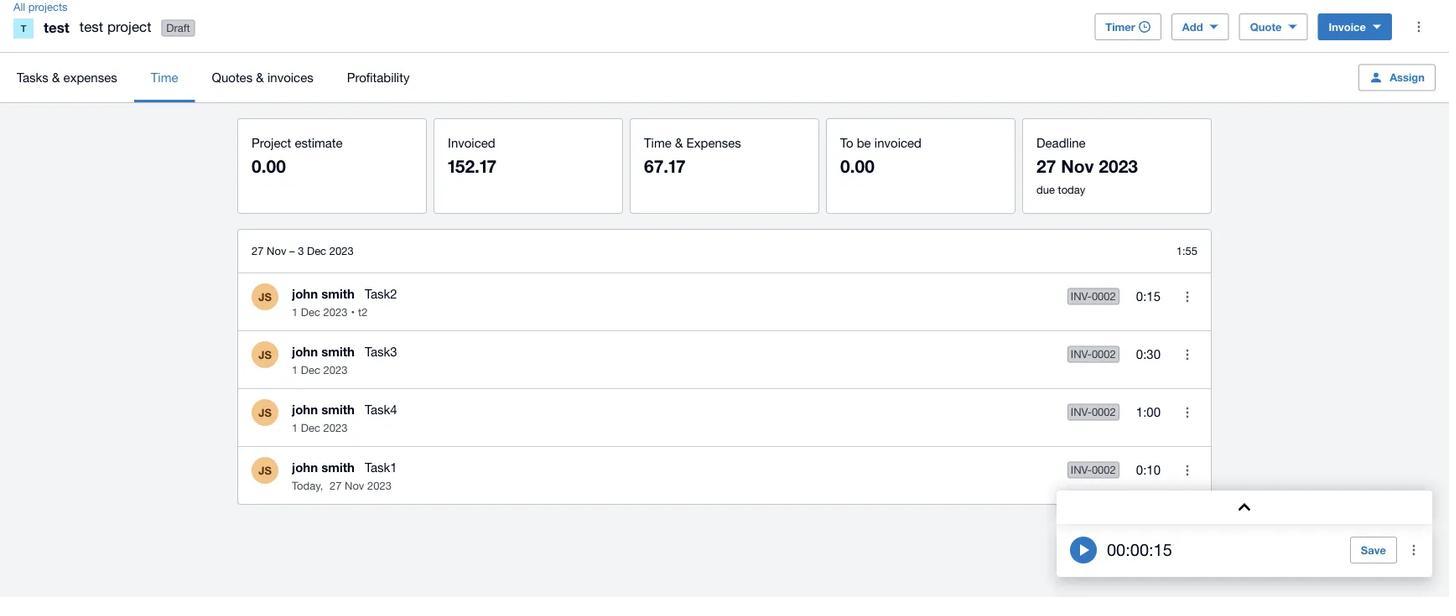 Task type: vqa. For each thing, say whether or not it's contained in the screenshot.
You have 23 days left in your trial, which includes all features
no



Task type: describe. For each thing, give the bounding box(es) containing it.
1 for task3
[[292, 363, 298, 376]]

t2
[[358, 305, 368, 318]]

& for tasks & expenses
[[52, 70, 60, 85]]

smith for task3
[[321, 344, 355, 359]]

to
[[840, 135, 853, 150]]

save
[[1361, 543, 1386, 556]]

estimate
[[295, 135, 343, 150]]

dec up today,
[[301, 421, 320, 434]]

test project
[[80, 18, 151, 35]]

add
[[1182, 20, 1203, 33]]

1:55
[[1176, 244, 1197, 257]]

all
[[13, 0, 25, 13]]

time & expenses 67.17
[[644, 135, 741, 177]]

john smith for task3
[[292, 344, 355, 359]]

quote button
[[1239, 13, 1308, 40]]

all projects
[[13, 0, 68, 13]]

due
[[1036, 183, 1055, 196]]

27 for deadline 27 nov 2023 due today
[[1036, 156, 1056, 177]]

quotes & invoices
[[212, 70, 313, 85]]

0 horizontal spatial nov
[[267, 244, 286, 257]]

john smith for task4
[[292, 402, 355, 417]]

john for task2
[[292, 286, 318, 301]]

& for time & expenses 67.17
[[675, 135, 683, 150]]

tasks & expenses
[[17, 70, 117, 85]]

27 for today, 27 nov 2023
[[330, 479, 342, 492]]

tasks & expenses link
[[0, 53, 134, 102]]

inv-0002 for 0:15
[[1071, 290, 1116, 303]]

1 1 from the top
[[292, 305, 298, 318]]

dec right 3
[[307, 244, 326, 257]]

invoice button
[[1318, 13, 1392, 40]]

1 for task4
[[292, 421, 298, 434]]

0002 for 0:15
[[1092, 290, 1116, 303]]

task4
[[365, 402, 397, 416]]

john for task1
[[292, 460, 318, 475]]

john for task3
[[292, 344, 318, 359]]

save button
[[1350, 537, 1397, 564]]

expenses
[[63, 70, 117, 85]]

27 nov – 3 dec 2023
[[252, 244, 354, 257]]

today, 27 nov 2023
[[292, 479, 392, 492]]

0:30
[[1136, 347, 1161, 362]]

inv- for 0:10
[[1071, 463, 1092, 476]]

deadline
[[1036, 135, 1086, 150]]

1 dec 2023 for task4
[[292, 421, 348, 434]]

0 vertical spatial more options image
[[1402, 10, 1436, 44]]

0.00 inside to be invoiced 0.00
[[840, 156, 875, 177]]

quote
[[1250, 20, 1282, 33]]

js for task1
[[258, 464, 272, 477]]

inv-0002 for 1:00
[[1071, 405, 1116, 418]]

deadline 27 nov 2023 due today
[[1036, 135, 1138, 196]]

timer
[[1105, 20, 1135, 33]]

quotes & invoices link
[[195, 53, 330, 102]]

quotes
[[212, 70, 253, 85]]

invoiced 152.17
[[448, 135, 497, 177]]

1 dec 2023 for task3
[[292, 363, 348, 376]]

3
[[298, 244, 304, 257]]

0 horizontal spatial 27
[[252, 244, 264, 257]]

today
[[1058, 183, 1085, 196]]

profitability
[[347, 70, 410, 85]]

more options image for 0:15
[[1171, 280, 1204, 314]]



Task type: locate. For each thing, give the bounding box(es) containing it.
more options image right save
[[1397, 533, 1431, 567]]

27 right today,
[[330, 479, 342, 492]]

1 down 1 dec 2023 • t2 at the bottom of the page
[[292, 363, 298, 376]]

1 inv- from the top
[[1071, 290, 1092, 303]]

all projects link
[[7, 0, 74, 15]]

0002 left 0:10 on the bottom
[[1092, 463, 1116, 476]]

john left task4
[[292, 402, 318, 417]]

smith up today, 27 nov 2023
[[321, 460, 355, 475]]

inv-0002 left 0:30
[[1071, 348, 1116, 361]]

67.17
[[644, 156, 686, 177]]

•
[[351, 305, 355, 318]]

nov right today,
[[345, 479, 364, 492]]

smith down 1 dec 2023 • t2 at the bottom of the page
[[321, 344, 355, 359]]

0002 left 1:00
[[1092, 405, 1116, 418]]

2 1 dec 2023 from the top
[[292, 421, 348, 434]]

1 smith from the top
[[321, 286, 355, 301]]

inv- left 0:10 on the bottom
[[1071, 463, 1092, 476]]

1 dec 2023
[[292, 363, 348, 376], [292, 421, 348, 434]]

0002 left 0:15
[[1092, 290, 1116, 303]]

more options image right 1:00
[[1171, 396, 1204, 429]]

task2
[[365, 286, 397, 301]]

nov
[[1061, 156, 1094, 177], [267, 244, 286, 257], [345, 479, 364, 492]]

test left project
[[80, 18, 103, 35]]

1 js from the top
[[258, 290, 272, 303]]

inv-0002 left 1:00
[[1071, 405, 1116, 418]]

1 vertical spatial nov
[[267, 244, 286, 257]]

1 dec 2023 • t2
[[292, 305, 368, 318]]

1 test from the left
[[44, 18, 69, 35]]

0.00 inside project estimate 0.00
[[252, 156, 286, 177]]

assign button
[[1359, 64, 1436, 91]]

smith for task2
[[321, 286, 355, 301]]

more options image
[[1402, 10, 1436, 44], [1171, 338, 1204, 371], [1397, 533, 1431, 567]]

& for quotes & invoices
[[256, 70, 264, 85]]

inv- left 0:30
[[1071, 348, 1092, 361]]

& right tasks
[[52, 70, 60, 85]]

1 horizontal spatial nov
[[345, 479, 364, 492]]

1 1 dec 2023 from the top
[[292, 363, 348, 376]]

js for task3
[[258, 348, 272, 361]]

more options image right 0:30
[[1171, 338, 1204, 371]]

be
[[857, 135, 871, 150]]

add button
[[1171, 13, 1229, 40]]

3 john smith from the top
[[292, 402, 355, 417]]

john for task4
[[292, 402, 318, 417]]

time for time & expenses 67.17
[[644, 135, 672, 150]]

time link
[[134, 53, 195, 102]]

invoice
[[1329, 20, 1366, 33]]

more options image right 0:15
[[1171, 280, 1204, 314]]

4 john from the top
[[292, 460, 318, 475]]

0 horizontal spatial time
[[151, 70, 178, 85]]

to be invoiced 0.00
[[840, 135, 922, 177]]

start timer image
[[1070, 537, 1097, 564]]

1 up today,
[[292, 421, 298, 434]]

1 horizontal spatial test
[[80, 18, 103, 35]]

2 1 from the top
[[292, 363, 298, 376]]

john smith up 1 dec 2023 • t2 at the bottom of the page
[[292, 286, 355, 301]]

2 0.00 from the left
[[840, 156, 875, 177]]

0:10
[[1136, 463, 1161, 477]]

inv-0002
[[1071, 290, 1116, 303], [1071, 348, 1116, 361], [1071, 405, 1116, 418], [1071, 463, 1116, 476]]

4 0002 from the top
[[1092, 463, 1116, 476]]

4 john smith from the top
[[292, 460, 355, 475]]

js
[[258, 290, 272, 303], [258, 348, 272, 361], [258, 406, 272, 419], [258, 464, 272, 477]]

smith for task4
[[321, 402, 355, 417]]

more options image for 0:10
[[1171, 454, 1204, 487]]

2 vertical spatial 27
[[330, 479, 342, 492]]

nov left –
[[267, 244, 286, 257]]

0002 left 0:30
[[1092, 348, 1116, 361]]

0 vertical spatial 27
[[1036, 156, 1056, 177]]

2 horizontal spatial nov
[[1061, 156, 1094, 177]]

00:00:15
[[1107, 540, 1172, 560]]

3 more options image from the top
[[1171, 454, 1204, 487]]

john up today,
[[292, 460, 318, 475]]

0 horizontal spatial test
[[44, 18, 69, 35]]

& up 67.17
[[675, 135, 683, 150]]

inv-0002 left 0:10 on the bottom
[[1071, 463, 1116, 476]]

john smith
[[292, 286, 355, 301], [292, 344, 355, 359], [292, 402, 355, 417], [292, 460, 355, 475]]

dec
[[307, 244, 326, 257], [301, 305, 320, 318], [301, 363, 320, 376], [301, 421, 320, 434]]

4 js from the top
[[258, 464, 272, 477]]

1 horizontal spatial 27
[[330, 479, 342, 492]]

1 john smith from the top
[[292, 286, 355, 301]]

–
[[289, 244, 295, 257]]

time down draft
[[151, 70, 178, 85]]

dec left the "•"
[[301, 305, 320, 318]]

0002 for 0:10
[[1092, 463, 1116, 476]]

js for task2
[[258, 290, 272, 303]]

27
[[1036, 156, 1056, 177], [252, 244, 264, 257], [330, 479, 342, 492]]

dec down 1 dec 2023 • t2 at the bottom of the page
[[301, 363, 320, 376]]

task3
[[365, 344, 397, 358]]

2 vertical spatial nov
[[345, 479, 364, 492]]

4 inv- from the top
[[1071, 463, 1092, 476]]

2 test from the left
[[80, 18, 103, 35]]

2 smith from the top
[[321, 344, 355, 359]]

2 horizontal spatial &
[[675, 135, 683, 150]]

2 horizontal spatial 27
[[1036, 156, 1056, 177]]

0002 for 1:00
[[1092, 405, 1116, 418]]

invoiced
[[448, 135, 495, 150]]

4 smith from the top
[[321, 460, 355, 475]]

1 0.00 from the left
[[252, 156, 286, 177]]

test down projects
[[44, 18, 69, 35]]

more options image for 1:00
[[1171, 396, 1204, 429]]

nov for today, 27 nov 2023
[[345, 479, 364, 492]]

3 inv-0002 from the top
[[1071, 405, 1116, 418]]

3 inv- from the top
[[1071, 405, 1092, 418]]

1 0002 from the top
[[1092, 290, 1116, 303]]

0 vertical spatial nov
[[1061, 156, 1094, 177]]

152.17
[[448, 156, 497, 177]]

27 up due
[[1036, 156, 1056, 177]]

2 inv-0002 from the top
[[1071, 348, 1116, 361]]

1 vertical spatial more options image
[[1171, 338, 1204, 371]]

john up 1 dec 2023 • t2 at the bottom of the page
[[292, 286, 318, 301]]

1 vertical spatial more options image
[[1171, 396, 1204, 429]]

2 vertical spatial more options image
[[1171, 454, 1204, 487]]

27 inside "deadline 27 nov 2023 due today"
[[1036, 156, 1056, 177]]

2 vertical spatial more options image
[[1397, 533, 1431, 567]]

time up 67.17
[[644, 135, 672, 150]]

test for test project
[[80, 18, 103, 35]]

1:00
[[1136, 405, 1161, 419]]

0 horizontal spatial &
[[52, 70, 60, 85]]

27 left –
[[252, 244, 264, 257]]

1 more options image from the top
[[1171, 280, 1204, 314]]

john smith down 1 dec 2023 • t2 at the bottom of the page
[[292, 344, 355, 359]]

inv- left 1:00
[[1071, 405, 1092, 418]]

1 horizontal spatial 0.00
[[840, 156, 875, 177]]

smith left task4
[[321, 402, 355, 417]]

profitability link
[[330, 53, 426, 102]]

more options image
[[1171, 280, 1204, 314], [1171, 396, 1204, 429], [1171, 454, 1204, 487]]

2023 inside "deadline 27 nov 2023 due today"
[[1099, 156, 1138, 177]]

inv- left 0:15
[[1071, 290, 1092, 303]]

0002 for 0:30
[[1092, 348, 1116, 361]]

john
[[292, 286, 318, 301], [292, 344, 318, 359], [292, 402, 318, 417], [292, 460, 318, 475]]

1 inv-0002 from the top
[[1071, 290, 1116, 303]]

project
[[252, 135, 291, 150]]

inv- for 1:00
[[1071, 405, 1092, 418]]

&
[[52, 70, 60, 85], [256, 70, 264, 85], [675, 135, 683, 150]]

2 john smith from the top
[[292, 344, 355, 359]]

john smith for task1
[[292, 460, 355, 475]]

3 smith from the top
[[321, 402, 355, 417]]

john down 1 dec 2023 • t2 at the bottom of the page
[[292, 344, 318, 359]]

nov up today
[[1061, 156, 1094, 177]]

john smith left task4
[[292, 402, 355, 417]]

time for time
[[151, 70, 178, 85]]

invoices
[[267, 70, 313, 85]]

time inside time & expenses 67.17
[[644, 135, 672, 150]]

2 js from the top
[[258, 348, 272, 361]]

timer button
[[1095, 13, 1161, 40]]

invoiced
[[874, 135, 922, 150]]

0.00
[[252, 156, 286, 177], [840, 156, 875, 177]]

smith for task1
[[321, 460, 355, 475]]

& inside time & expenses 67.17
[[675, 135, 683, 150]]

2 more options image from the top
[[1171, 396, 1204, 429]]

john smith up today,
[[292, 460, 355, 475]]

test
[[44, 18, 69, 35], [80, 18, 103, 35]]

projects
[[28, 0, 68, 13]]

more options image right 0:10 on the bottom
[[1171, 454, 1204, 487]]

smith
[[321, 286, 355, 301], [321, 344, 355, 359], [321, 402, 355, 417], [321, 460, 355, 475]]

1 vertical spatial 1 dec 2023
[[292, 421, 348, 434]]

1 vertical spatial time
[[644, 135, 672, 150]]

2 inv- from the top
[[1071, 348, 1092, 361]]

task1
[[365, 460, 397, 474]]

0.00 down project
[[252, 156, 286, 177]]

1 horizontal spatial time
[[644, 135, 672, 150]]

t
[[21, 23, 26, 34]]

smith up 1 dec 2023 • t2 at the bottom of the page
[[321, 286, 355, 301]]

nov inside "deadline 27 nov 2023 due today"
[[1061, 156, 1094, 177]]

js for task4
[[258, 406, 272, 419]]

0 vertical spatial 1 dec 2023
[[292, 363, 348, 376]]

inv-0002 left 0:15
[[1071, 290, 1116, 303]]

1 vertical spatial 27
[[252, 244, 264, 257]]

draft
[[166, 21, 190, 34]]

tasks
[[17, 70, 48, 85]]

4 inv-0002 from the top
[[1071, 463, 1116, 476]]

2 vertical spatial 1
[[292, 421, 298, 434]]

test for test
[[44, 18, 69, 35]]

assign
[[1390, 71, 1425, 84]]

2023
[[1099, 156, 1138, 177], [329, 244, 354, 257], [323, 305, 348, 318], [323, 363, 348, 376], [323, 421, 348, 434], [367, 479, 392, 492]]

0 vertical spatial 1
[[292, 305, 298, 318]]

nov for deadline 27 nov 2023 due today
[[1061, 156, 1094, 177]]

0 vertical spatial time
[[151, 70, 178, 85]]

expenses
[[686, 135, 741, 150]]

2 john from the top
[[292, 344, 318, 359]]

1 left the "•"
[[292, 305, 298, 318]]

inv- for 0:15
[[1071, 290, 1092, 303]]

1 dec 2023 up today,
[[292, 421, 348, 434]]

1 vertical spatial 1
[[292, 363, 298, 376]]

today,
[[292, 479, 323, 492]]

1 john from the top
[[292, 286, 318, 301]]

1 dec 2023 down 1 dec 2023 • t2 at the bottom of the page
[[292, 363, 348, 376]]

more options image up assign
[[1402, 10, 1436, 44]]

3 js from the top
[[258, 406, 272, 419]]

3 john from the top
[[292, 402, 318, 417]]

0 vertical spatial more options image
[[1171, 280, 1204, 314]]

project
[[107, 18, 151, 35]]

1 horizontal spatial &
[[256, 70, 264, 85]]

inv-
[[1071, 290, 1092, 303], [1071, 348, 1092, 361], [1071, 405, 1092, 418], [1071, 463, 1092, 476]]

inv-0002 for 0:10
[[1071, 463, 1116, 476]]

2 0002 from the top
[[1092, 348, 1116, 361]]

1
[[292, 305, 298, 318], [292, 363, 298, 376], [292, 421, 298, 434]]

0 horizontal spatial 0.00
[[252, 156, 286, 177]]

0002
[[1092, 290, 1116, 303], [1092, 348, 1116, 361], [1092, 405, 1116, 418], [1092, 463, 1116, 476]]

inv- for 0:30
[[1071, 348, 1092, 361]]

john smith for task2
[[292, 286, 355, 301]]

3 0002 from the top
[[1092, 405, 1116, 418]]

project estimate 0.00
[[252, 135, 343, 177]]

0.00 down be
[[840, 156, 875, 177]]

3 1 from the top
[[292, 421, 298, 434]]

time
[[151, 70, 178, 85], [644, 135, 672, 150]]

& right quotes at left
[[256, 70, 264, 85]]

0:15
[[1136, 289, 1161, 304]]

inv-0002 for 0:30
[[1071, 348, 1116, 361]]



